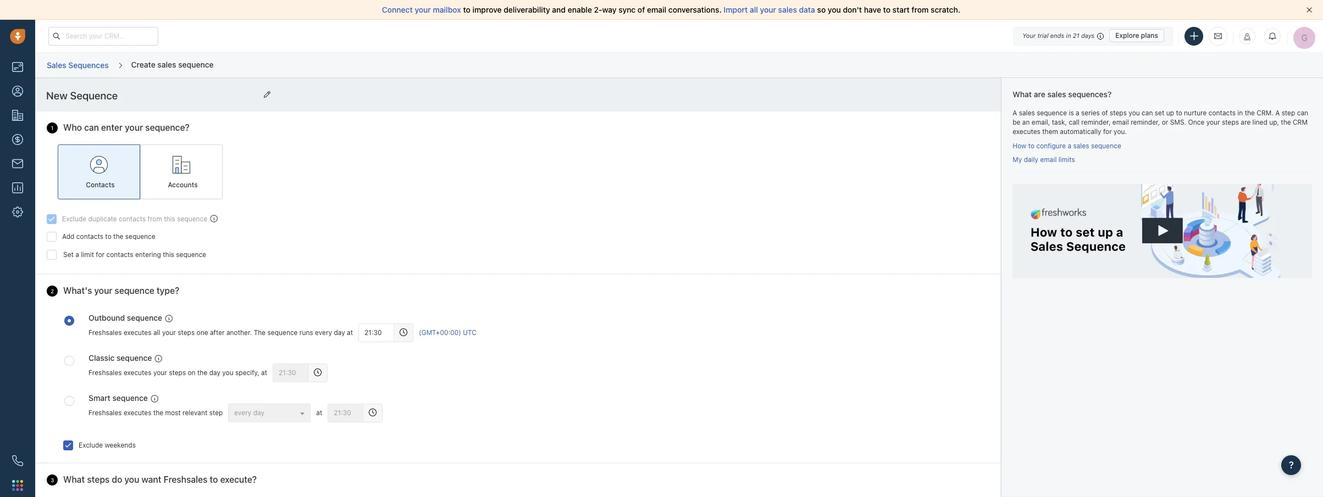 Task type: describe. For each thing, give the bounding box(es) containing it.
what are sales sequences?
[[1013, 90, 1112, 99]]

outbound sequence
[[89, 313, 162, 323]]

explore
[[1116, 31, 1139, 40]]

most
[[165, 409, 181, 417]]

conversations.
[[668, 5, 722, 14]]

sales sequences link
[[46, 57, 109, 74]]

a sales sequence is a series of steps you can set up to nurture contacts in the crm. a step can be an email, task, call reminder, email reminder, or sms. once your steps are lined up, the crm executes them automatically for you.
[[1013, 109, 1308, 136]]

0 horizontal spatial a
[[75, 251, 79, 259]]

import
[[724, 5, 748, 14]]

0 vertical spatial are
[[1034, 90, 1046, 99]]

the right on
[[197, 369, 207, 377]]

contacts up 'limit'
[[76, 233, 103, 241]]

be
[[1013, 118, 1021, 126]]

steps left on
[[169, 369, 186, 377]]

what for what are sales sequences?
[[1013, 90, 1032, 99]]

how to configure a sales sequence
[[1013, 142, 1121, 150]]

deliverability
[[504, 5, 550, 14]]

sales inside a sales sequence is a series of steps you can set up to nurture contacts in the crm. a step can be an email, task, call reminder, email reminder, or sms. once your steps are lined up, the crm executes them automatically for you.
[[1019, 109, 1035, 117]]

(gmt+00:00)
[[419, 329, 461, 337]]

who
[[63, 123, 82, 133]]

steps left lined
[[1222, 118, 1239, 126]]

start
[[893, 5, 910, 14]]

enter
[[101, 123, 123, 133]]

runs
[[300, 329, 313, 337]]

accounts link
[[140, 145, 223, 200]]

relevant
[[183, 409, 207, 417]]

sequence left <span class=" ">sales reps can use this for prospecting and account-based selling e.g. following up with event attendees</span> image
[[112, 393, 148, 403]]

executes for classic sequence
[[124, 369, 151, 377]]

or
[[1162, 118, 1168, 126]]

<span class=" ">sales reps can use this for prospecting and account-based selling e.g. following up with event attendees</span> image
[[151, 395, 158, 403]]

call
[[1069, 118, 1080, 126]]

task,
[[1052, 118, 1067, 126]]

classic
[[89, 353, 115, 363]]

what steps do you want freshsales to execute?
[[63, 475, 257, 485]]

every day button
[[228, 404, 311, 423]]

your down the <span class=" ">sales reps can use this for traditional drip campaigns e.g. reengaging with cold prospects</span> icon
[[162, 329, 176, 337]]

create
[[131, 60, 155, 69]]

exclude weekends
[[79, 441, 136, 449]]

connect
[[382, 5, 413, 14]]

sequence left every contact has a unique email address, so don't worry about duplication. 'image' at top
[[177, 215, 207, 223]]

crm
[[1293, 118, 1308, 126]]

sequence down exclude duplicate contacts from this sequence
[[125, 233, 155, 241]]

my
[[1013, 156, 1022, 164]]

connect your mailbox to improve deliverability and enable 2-way sync of email conversations. import all your sales data so you don't have to start from scratch.
[[382, 5, 960, 14]]

mailbox
[[433, 5, 461, 14]]

sequence inside a sales sequence is a series of steps you can set up to nurture contacts in the crm. a step can be an email, task, call reminder, email reminder, or sms. once your steps are lined up, the crm executes them automatically for you.
[[1037, 109, 1067, 117]]

2 reminder, from the left
[[1131, 118, 1160, 126]]

execute?
[[220, 475, 257, 485]]

my daily email limits link
[[1013, 156, 1075, 164]]

daily
[[1024, 156, 1039, 164]]

one
[[197, 329, 208, 337]]

Search your CRM... text field
[[48, 27, 158, 45]]

2 a from the left
[[1276, 109, 1280, 117]]

your right what's
[[94, 286, 112, 296]]

3
[[51, 477, 54, 484]]

every day
[[234, 409, 264, 417]]

configure
[[1037, 142, 1066, 150]]

your trial ends in 21 days
[[1023, 32, 1095, 39]]

1 horizontal spatial from
[[912, 5, 929, 14]]

email inside a sales sequence is a series of steps you can set up to nurture contacts in the crm. a step can be an email, task, call reminder, email reminder, or sms. once your steps are lined up, the crm executes them automatically for you.
[[1113, 118, 1129, 126]]

of inside a sales sequence is a series of steps you can set up to nurture contacts in the crm. a step can be an email, task, call reminder, email reminder, or sms. once your steps are lined up, the crm executes them automatically for you.
[[1102, 109, 1108, 117]]

freshsales executes your steps on the day you specify, at
[[89, 369, 267, 377]]

trial
[[1038, 32, 1049, 39]]

your right the enter
[[125, 123, 143, 133]]

up,
[[1270, 118, 1279, 126]]

0 horizontal spatial step
[[209, 409, 223, 417]]

2 horizontal spatial can
[[1297, 109, 1308, 117]]

you inside a sales sequence is a series of steps you can set up to nurture contacts in the crm. a step can be an email, task, call reminder, email reminder, or sms. once your steps are lined up, the crm executes them automatically for you.
[[1129, 109, 1140, 117]]

scratch.
[[931, 5, 960, 14]]

the
[[254, 329, 266, 337]]

what's
[[63, 286, 92, 296]]

your down <span class=" ">sales reps can use this for weekly check-ins with leads and to run renewal campaigns e.g. renewing a contract</span> image on the bottom
[[153, 369, 167, 377]]

1 a from the left
[[1013, 109, 1017, 117]]

series
[[1081, 109, 1100, 117]]

2 vertical spatial email
[[1040, 156, 1057, 164]]

freshsales for classic
[[89, 369, 122, 377]]

sync
[[619, 5, 636, 14]]

you left specify,
[[222, 369, 233, 377]]

sequence left the <span class=" ">sales reps can use this for traditional drip campaigns e.g. reengaging with cold prospects</span> icon
[[127, 313, 162, 323]]

my daily email limits
[[1013, 156, 1075, 164]]

duplicate
[[88, 215, 117, 223]]

sales sequences
[[47, 60, 109, 70]]

sales
[[47, 60, 66, 70]]

explore plans
[[1116, 31, 1158, 40]]

sms.
[[1170, 118, 1186, 126]]

2 vertical spatial at
[[316, 409, 322, 417]]

smart
[[89, 393, 110, 403]]

sequence?
[[145, 123, 190, 133]]

them
[[1042, 127, 1058, 136]]

once
[[1188, 118, 1205, 126]]

import all your sales data link
[[724, 5, 817, 14]]

sequences
[[68, 60, 109, 70]]

are inside a sales sequence is a series of steps you can set up to nurture contacts in the crm. a step can be an email, task, call reminder, email reminder, or sms. once your steps are lined up, the crm executes them automatically for you.
[[1241, 118, 1251, 126]]

sequence down the you.
[[1091, 142, 1121, 150]]

explore plans link
[[1110, 29, 1164, 42]]

is
[[1069, 109, 1074, 117]]

and
[[552, 5, 566, 14]]

on
[[188, 369, 196, 377]]

to down duplicate
[[105, 233, 111, 241]]

exclude for exclude weekends
[[79, 441, 103, 449]]

in inside a sales sequence is a series of steps you can set up to nurture contacts in the crm. a step can be an email, task, call reminder, email reminder, or sms. once your steps are lined up, the crm executes them automatically for you.
[[1238, 109, 1243, 117]]

day inside every day button
[[253, 409, 264, 417]]

set
[[63, 251, 74, 259]]

2
[[51, 288, 54, 295]]

have
[[864, 5, 881, 14]]

sales down automatically
[[1073, 142, 1089, 150]]

add
[[62, 233, 74, 241]]



Task type: locate. For each thing, give the bounding box(es) containing it.
what
[[1013, 90, 1032, 99], [63, 475, 85, 485]]

contacts up add contacts to the sequence
[[119, 215, 146, 223]]

freshsales for outbound
[[89, 329, 122, 337]]

freshsales right want at the left
[[164, 475, 208, 485]]

freshsales executes the most relevant step
[[89, 409, 223, 417]]

0 horizontal spatial reminder,
[[1081, 118, 1111, 126]]

to right the up
[[1176, 109, 1182, 117]]

how
[[1013, 142, 1027, 150]]

connect your mailbox link
[[382, 5, 463, 14]]

are
[[1034, 90, 1046, 99], [1241, 118, 1251, 126]]

for left the you.
[[1103, 127, 1112, 136]]

1 vertical spatial what
[[63, 475, 85, 485]]

lined
[[1253, 118, 1268, 126]]

from up the entering
[[148, 215, 162, 223]]

for right 'limit'
[[96, 251, 105, 259]]

0 vertical spatial at
[[347, 329, 353, 337]]

1 horizontal spatial day
[[253, 409, 264, 417]]

exclude up add
[[62, 215, 86, 223]]

0 horizontal spatial what
[[63, 475, 85, 485]]

executes inside a sales sequence is a series of steps you can set up to nurture contacts in the crm. a step can be an email, task, call reminder, email reminder, or sms. once your steps are lined up, the crm executes them automatically for you.
[[1013, 127, 1041, 136]]

contacts
[[1209, 109, 1236, 117], [119, 215, 146, 223], [76, 233, 103, 241], [106, 251, 133, 259]]

don't
[[843, 5, 862, 14]]

do
[[112, 475, 122, 485]]

in left crm.
[[1238, 109, 1243, 117]]

freshsales executes all your steps one after another. the sequence runs every day at
[[89, 329, 353, 337]]

the left most
[[153, 409, 163, 417]]

0 vertical spatial from
[[912, 5, 929, 14]]

0 horizontal spatial every
[[234, 409, 251, 417]]

None text field
[[46, 86, 259, 105], [273, 364, 308, 382], [328, 404, 364, 423], [46, 86, 259, 105], [273, 364, 308, 382], [328, 404, 364, 423]]

how to configure a sales sequence link
[[1013, 142, 1121, 150]]

what right '3'
[[63, 475, 85, 485]]

1 vertical spatial every
[[234, 409, 251, 417]]

limits
[[1059, 156, 1075, 164]]

freshsales for smart
[[89, 409, 122, 417]]

1 vertical spatial all
[[153, 329, 160, 337]]

contacts inside a sales sequence is a series of steps you can set up to nurture contacts in the crm. a step can be an email, task, call reminder, email reminder, or sms. once your steps are lined up, the crm executes them automatically for you.
[[1209, 109, 1236, 117]]

your right 'import'
[[760, 5, 776, 14]]

want
[[142, 475, 161, 485]]

0 vertical spatial every
[[315, 329, 332, 337]]

1 vertical spatial at
[[261, 369, 267, 377]]

executes
[[1013, 127, 1041, 136], [124, 329, 151, 337], [124, 369, 151, 377], [124, 409, 151, 417]]

data
[[799, 5, 815, 14]]

up
[[1166, 109, 1174, 117]]

every right runs
[[315, 329, 332, 337]]

1
[[51, 125, 54, 131]]

of right series
[[1102, 109, 1108, 117]]

exclude for exclude duplicate contacts from this sequence
[[62, 215, 86, 223]]

at right runs
[[347, 329, 353, 337]]

2 vertical spatial day
[[253, 409, 264, 417]]

day down specify,
[[253, 409, 264, 417]]

crm.
[[1257, 109, 1274, 117]]

to inside a sales sequence is a series of steps you can set up to nurture contacts in the crm. a step can be an email, task, call reminder, email reminder, or sms. once your steps are lined up, the crm executes them automatically for you.
[[1176, 109, 1182, 117]]

every down specify,
[[234, 409, 251, 417]]

email up the you.
[[1113, 118, 1129, 126]]

1 horizontal spatial at
[[316, 409, 322, 417]]

1 vertical spatial from
[[148, 215, 162, 223]]

1 vertical spatial of
[[1102, 109, 1108, 117]]

can up crm
[[1297, 109, 1308, 117]]

day right runs
[[334, 329, 345, 337]]

at right every day button
[[316, 409, 322, 417]]

contacts down add contacts to the sequence
[[106, 251, 133, 259]]

create sales sequence
[[131, 60, 214, 69]]

day right on
[[209, 369, 220, 377]]

in left 21
[[1066, 32, 1071, 39]]

entering
[[135, 251, 161, 259]]

to left execute?
[[210, 475, 218, 485]]

plans
[[1141, 31, 1158, 40]]

can right who
[[84, 123, 99, 133]]

2-
[[594, 5, 602, 14]]

every contact has a unique email address, so don't worry about duplication. image
[[210, 215, 218, 223]]

step right the relevant
[[209, 409, 223, 417]]

sequence up task,
[[1037, 109, 1067, 117]]

0 horizontal spatial are
[[1034, 90, 1046, 99]]

(gmt+00:00) utc link
[[419, 328, 477, 338]]

1 vertical spatial in
[[1238, 109, 1243, 117]]

sales up an
[[1019, 109, 1035, 117]]

for inside a sales sequence is a series of steps you can set up to nurture contacts in the crm. a step can be an email, task, call reminder, email reminder, or sms. once your steps are lined up, the crm executes them automatically for you.
[[1103, 127, 1112, 136]]

another.
[[226, 329, 252, 337]]

are up email,
[[1034, 90, 1046, 99]]

1 vertical spatial a
[[1068, 142, 1072, 150]]

reminder, down series
[[1081, 118, 1111, 126]]

0 vertical spatial exclude
[[62, 215, 86, 223]]

exclude left weekends
[[79, 441, 103, 449]]

who can enter your sequence?
[[63, 123, 190, 133]]

2 vertical spatial a
[[75, 251, 79, 259]]

what's your sequence type?
[[63, 286, 179, 296]]

sales up task,
[[1048, 90, 1066, 99]]

after
[[210, 329, 225, 337]]

sequence right the in the bottom of the page
[[268, 329, 298, 337]]

step
[[1282, 109, 1295, 117], [209, 409, 223, 417]]

are left lined
[[1241, 118, 1251, 126]]

step inside a sales sequence is a series of steps you can set up to nurture contacts in the crm. a step can be an email, task, call reminder, email reminder, or sms. once your steps are lined up, the crm executes them automatically for you.
[[1282, 109, 1295, 117]]

1 horizontal spatial can
[[1142, 109, 1153, 117]]

reminder, down set
[[1131, 118, 1160, 126]]

all up <span class=" ">sales reps can use this for weekly check-ins with leads and to run renewal campaigns e.g. renewing a contract</span> image on the bottom
[[153, 329, 160, 337]]

1 vertical spatial step
[[209, 409, 223, 417]]

executes for outbound sequence
[[124, 329, 151, 337]]

can left set
[[1142, 109, 1153, 117]]

steps up the you.
[[1110, 109, 1127, 117]]

sequence
[[178, 60, 214, 69], [1037, 109, 1067, 117], [1091, 142, 1121, 150], [177, 215, 207, 223], [125, 233, 155, 241], [176, 251, 206, 259], [115, 286, 154, 296], [127, 313, 162, 323], [268, 329, 298, 337], [117, 353, 152, 363], [112, 393, 148, 403]]

1 horizontal spatial of
[[1102, 109, 1108, 117]]

1 vertical spatial this
[[163, 251, 174, 259]]

a inside a sales sequence is a series of steps you can set up to nurture contacts in the crm. a step can be an email, task, call reminder, email reminder, or sms. once your steps are lined up, the crm executes them automatically for you.
[[1076, 109, 1080, 117]]

your left mailbox
[[415, 5, 431, 14]]

executes down <span class=" ">sales reps can use this for prospecting and account-based selling e.g. following up with event attendees</span> image
[[124, 409, 151, 417]]

2 horizontal spatial email
[[1113, 118, 1129, 126]]

to right how on the top of page
[[1028, 142, 1035, 150]]

sequence left <span class=" ">sales reps can use this for weekly check-ins with leads and to run renewal campaigns e.g. renewing a contract</span> image on the bottom
[[117, 353, 152, 363]]

1 horizontal spatial a
[[1068, 142, 1072, 150]]

your
[[415, 5, 431, 14], [760, 5, 776, 14], [1207, 118, 1220, 126], [125, 123, 143, 133], [94, 286, 112, 296], [162, 329, 176, 337], [153, 369, 167, 377]]

0 vertical spatial day
[[334, 329, 345, 337]]

freshsales down outbound
[[89, 329, 122, 337]]

sequence right create
[[178, 60, 214, 69]]

1 vertical spatial for
[[96, 251, 105, 259]]

0 vertical spatial in
[[1066, 32, 1071, 39]]

0 vertical spatial this
[[164, 215, 175, 223]]

0 horizontal spatial from
[[148, 215, 162, 223]]

all right 'import'
[[750, 5, 758, 14]]

1 vertical spatial are
[[1241, 118, 1251, 126]]

to right mailbox
[[463, 5, 471, 14]]

executes for smart sequence
[[124, 409, 151, 417]]

a up limits
[[1068, 142, 1072, 150]]

0 vertical spatial a
[[1076, 109, 1080, 117]]

classic sequence
[[89, 353, 152, 363]]

every
[[315, 329, 332, 337], [234, 409, 251, 417]]

in
[[1066, 32, 1071, 39], [1238, 109, 1243, 117]]

this
[[164, 215, 175, 223], [163, 251, 174, 259]]

contacts right nurture
[[1209, 109, 1236, 117]]

can
[[1142, 109, 1153, 117], [1297, 109, 1308, 117], [84, 123, 99, 133]]

0 horizontal spatial email
[[647, 5, 666, 14]]

executes down "classic sequence"
[[124, 369, 151, 377]]

of
[[638, 5, 645, 14], [1102, 109, 1108, 117]]

you left set
[[1129, 109, 1140, 117]]

your
[[1023, 32, 1036, 39]]

contacts link
[[58, 145, 140, 200]]

steps left do
[[87, 475, 110, 485]]

0 horizontal spatial day
[[209, 369, 220, 377]]

utc
[[463, 329, 477, 337]]

sequence up outbound sequence
[[115, 286, 154, 296]]

exclude
[[62, 215, 86, 223], [79, 441, 103, 449]]

automatically
[[1060, 127, 1102, 136]]

you right the so
[[828, 5, 841, 14]]

at right specify,
[[261, 369, 267, 377]]

1 horizontal spatial in
[[1238, 109, 1243, 117]]

accounts
[[168, 181, 198, 189]]

a right set
[[75, 251, 79, 259]]

<span class=" ">sales reps can use this for traditional drip campaigns e.g. reengaging with cold prospects</span> image
[[165, 315, 173, 323]]

phone image
[[12, 456, 23, 467]]

nurture
[[1184, 109, 1207, 117]]

freshworks switcher image
[[12, 480, 23, 491]]

1 horizontal spatial step
[[1282, 109, 1295, 117]]

an
[[1022, 118, 1030, 126]]

set a limit for contacts entering this sequence
[[63, 251, 206, 259]]

to
[[463, 5, 471, 14], [883, 5, 891, 14], [1176, 109, 1182, 117], [1028, 142, 1035, 150], [105, 233, 111, 241], [210, 475, 218, 485]]

day
[[334, 329, 345, 337], [209, 369, 220, 377], [253, 409, 264, 417]]

1 vertical spatial exclude
[[79, 441, 103, 449]]

0 vertical spatial email
[[647, 5, 666, 14]]

email down configure at the right top of page
[[1040, 156, 1057, 164]]

the up lined
[[1245, 109, 1255, 117]]

you right do
[[124, 475, 139, 485]]

1 vertical spatial day
[[209, 369, 220, 377]]

1 horizontal spatial what
[[1013, 90, 1032, 99]]

limit
[[81, 251, 94, 259]]

send email image
[[1214, 31, 1222, 41]]

step up crm
[[1282, 109, 1295, 117]]

0 vertical spatial step
[[1282, 109, 1295, 117]]

your inside a sales sequence is a series of steps you can set up to nurture contacts in the crm. a step can be an email, task, call reminder, email reminder, or sms. once your steps are lined up, the crm executes them automatically for you.
[[1207, 118, 1220, 126]]

1 reminder, from the left
[[1081, 118, 1111, 126]]

<span class=" ">sales reps can use this for weekly check-ins with leads and to run renewal campaigns e.g. renewing a contract</span> image
[[155, 355, 162, 363]]

1 horizontal spatial are
[[1241, 118, 1251, 126]]

the down duplicate
[[113, 233, 123, 241]]

so
[[817, 5, 826, 14]]

1 horizontal spatial a
[[1276, 109, 1280, 117]]

a right is
[[1076, 109, 1080, 117]]

email
[[647, 5, 666, 14], [1113, 118, 1129, 126], [1040, 156, 1057, 164]]

executes down outbound sequence
[[124, 329, 151, 337]]

sequence up "type?"
[[176, 251, 206, 259]]

2 horizontal spatial day
[[334, 329, 345, 337]]

1 horizontal spatial reminder,
[[1131, 118, 1160, 126]]

days
[[1081, 32, 1095, 39]]

type?
[[157, 286, 179, 296]]

a up up,
[[1276, 109, 1280, 117]]

0 horizontal spatial in
[[1066, 32, 1071, 39]]

1 horizontal spatial every
[[315, 329, 332, 337]]

weekends
[[105, 441, 136, 449]]

this right the entering
[[163, 251, 174, 259]]

freshsales down classic
[[89, 369, 122, 377]]

to left start
[[883, 5, 891, 14]]

2 horizontal spatial a
[[1076, 109, 1080, 117]]

0 vertical spatial for
[[1103, 127, 1112, 136]]

phone element
[[7, 450, 29, 472]]

email right sync
[[647, 5, 666, 14]]

your right once at the right
[[1207, 118, 1220, 126]]

from right start
[[912, 5, 929, 14]]

improve
[[473, 5, 502, 14]]

specify,
[[235, 369, 259, 377]]

a up be
[[1013, 109, 1017, 117]]

from
[[912, 5, 929, 14], [148, 215, 162, 223]]

email,
[[1032, 118, 1050, 126]]

executes down an
[[1013, 127, 1041, 136]]

21
[[1073, 32, 1080, 39]]

of right sync
[[638, 5, 645, 14]]

for
[[1103, 127, 1112, 136], [96, 251, 105, 259]]

1 horizontal spatial all
[[750, 5, 758, 14]]

enable
[[568, 5, 592, 14]]

the right up,
[[1281, 118, 1291, 126]]

what up an
[[1013, 90, 1032, 99]]

0 horizontal spatial can
[[84, 123, 99, 133]]

close image
[[1307, 7, 1312, 13]]

sequences?
[[1068, 90, 1112, 99]]

0 vertical spatial of
[[638, 5, 645, 14]]

sales right create
[[157, 60, 176, 69]]

steps left one
[[178, 329, 195, 337]]

2 horizontal spatial at
[[347, 329, 353, 337]]

0 vertical spatial all
[[750, 5, 758, 14]]

this down accounts
[[164, 215, 175, 223]]

sales left data on the top
[[778, 5, 797, 14]]

exclude duplicate contacts from this sequence
[[62, 215, 207, 223]]

what for what steps do you want freshsales to execute?
[[63, 475, 85, 485]]

smart sequence
[[89, 393, 148, 403]]

what's new image
[[1244, 33, 1251, 40]]

0 horizontal spatial all
[[153, 329, 160, 337]]

1 horizontal spatial for
[[1103, 127, 1112, 136]]

freshsales down smart
[[89, 409, 122, 417]]

None text field
[[358, 324, 394, 342]]

way
[[602, 5, 617, 14]]

(gmt+00:00) utc
[[419, 329, 477, 337]]

you.
[[1114, 127, 1127, 136]]

1 horizontal spatial email
[[1040, 156, 1057, 164]]

0 horizontal spatial at
[[261, 369, 267, 377]]

0 horizontal spatial a
[[1013, 109, 1017, 117]]

every inside button
[[234, 409, 251, 417]]

1 vertical spatial email
[[1113, 118, 1129, 126]]

0 horizontal spatial of
[[638, 5, 645, 14]]

outbound
[[89, 313, 125, 323]]

0 horizontal spatial for
[[96, 251, 105, 259]]

0 vertical spatial what
[[1013, 90, 1032, 99]]



Task type: vqa. For each thing, say whether or not it's contained in the screenshot.
information
no



